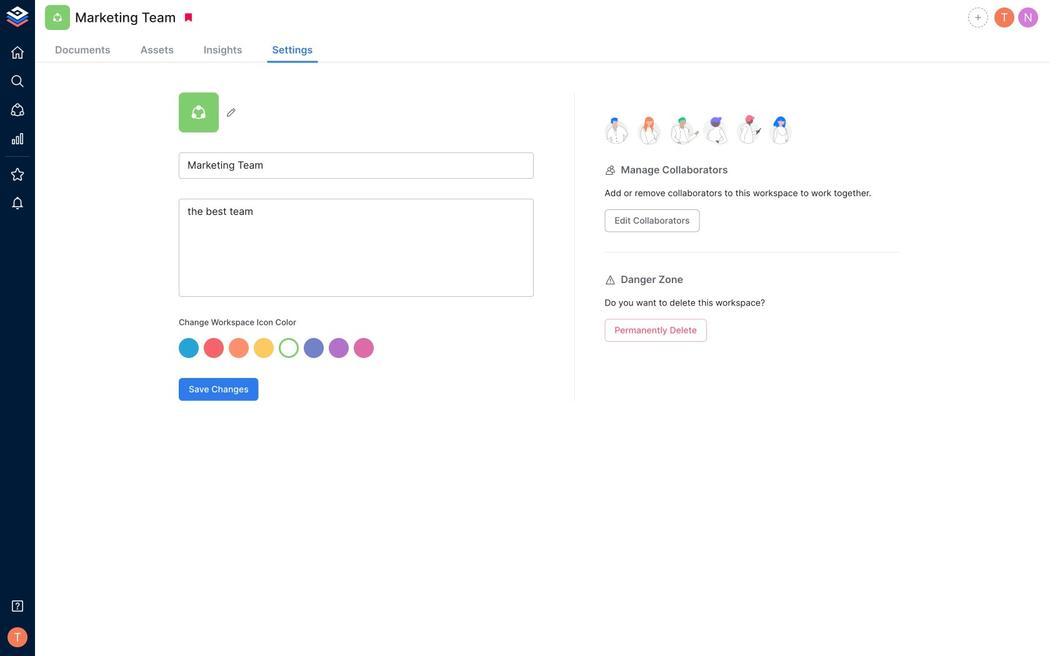 Task type: locate. For each thing, give the bounding box(es) containing it.
Workspace Name text field
[[179, 153, 534, 179]]



Task type: describe. For each thing, give the bounding box(es) containing it.
remove bookmark image
[[183, 12, 194, 23]]

Workspace notes are visible to all members and guests. text field
[[179, 199, 534, 297]]



Task type: vqa. For each thing, say whether or not it's contained in the screenshot.
the topmost Add
no



